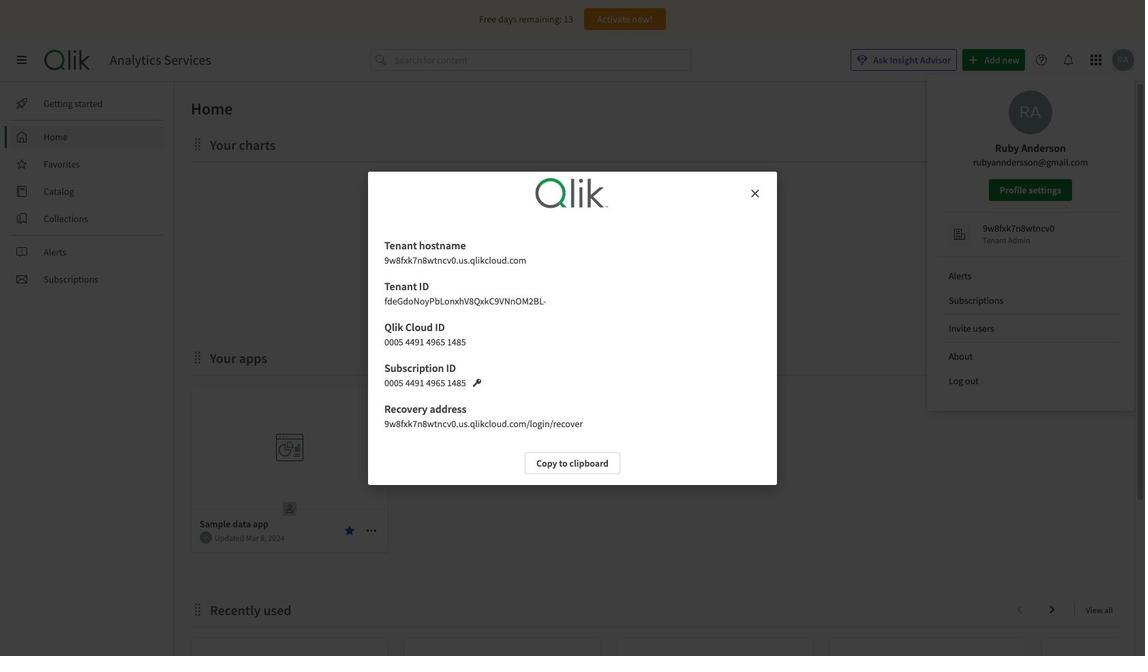 Task type: describe. For each thing, give the bounding box(es) containing it.
0 vertical spatial ruby anderson image
[[1009, 91, 1052, 134]]

ruby anderson element
[[200, 532, 212, 544]]

ruby anderson image
[[1112, 49, 1134, 71]]

close sidebar menu image
[[16, 55, 27, 65]]

move collection image
[[191, 137, 204, 151]]

remove from favorites image
[[344, 526, 355, 536]]

navigation pane element
[[0, 87, 174, 296]]

1 vertical spatial ruby anderson image
[[200, 532, 212, 544]]



Task type: vqa. For each thing, say whether or not it's contained in the screenshot.
More actions image
no



Task type: locate. For each thing, give the bounding box(es) containing it.
1 vertical spatial move collection image
[[191, 603, 204, 617]]

ruby anderson image
[[1009, 91, 1052, 134], [200, 532, 212, 544]]

move collection image
[[191, 351, 204, 364], [191, 603, 204, 617]]

analytics services element
[[110, 52, 211, 68]]

main content
[[169, 82, 1145, 656]]

1 horizontal spatial ruby anderson image
[[1009, 91, 1052, 134]]

0 vertical spatial move collection image
[[191, 351, 204, 364]]

0 horizontal spatial ruby anderson image
[[200, 532, 212, 544]]



